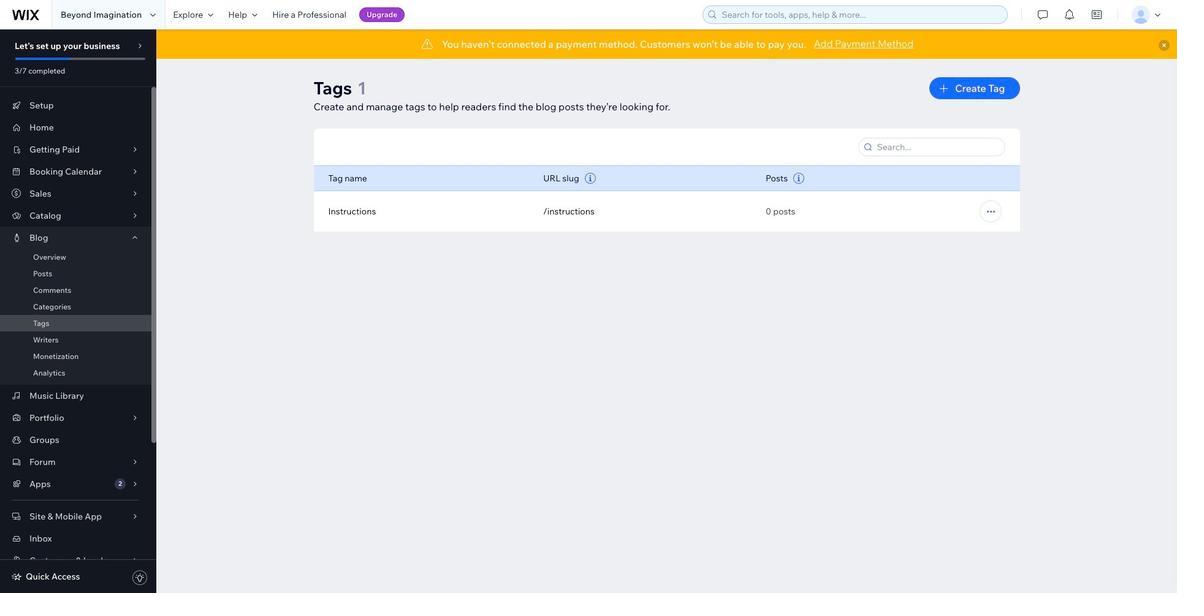 Task type: locate. For each thing, give the bounding box(es) containing it.
Search for tools, apps, help & more... field
[[718, 6, 1004, 23]]

alert
[[156, 29, 1177, 59]]

Search... field
[[873, 139, 1001, 156]]



Task type: describe. For each thing, give the bounding box(es) containing it.
sidebar element
[[0, 29, 156, 594]]



